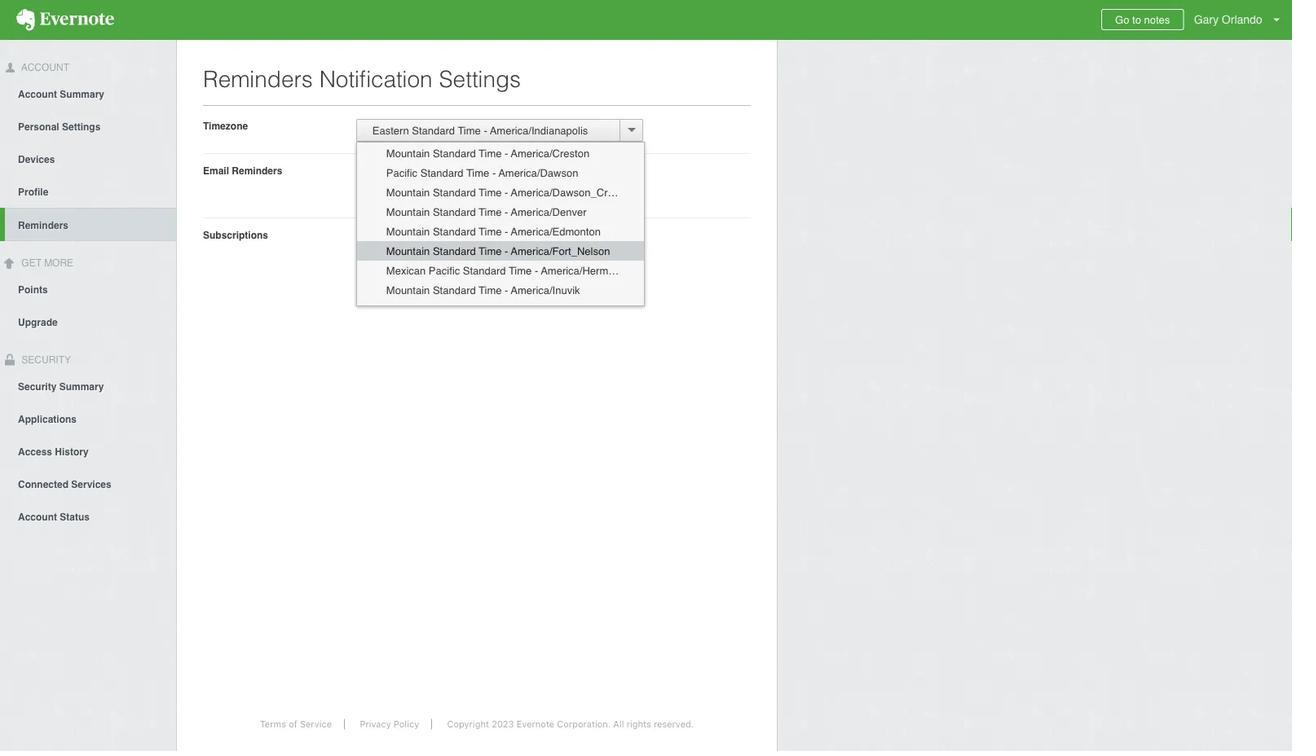 Task type: vqa. For each thing, say whether or not it's contained in the screenshot.
Subscriptions
yes



Task type: describe. For each thing, give the bounding box(es) containing it.
your
[[493, 165, 512, 177]]

applications
[[18, 414, 77, 425]]

send
[[380, 165, 401, 177]]

account for account status
[[18, 511, 57, 523]]

security summary
[[18, 381, 104, 392]]

terms of service
[[260, 719, 332, 730]]

more
[[44, 257, 73, 269]]

america/denver
[[511, 206, 587, 218]]

connected
[[18, 479, 68, 490]]

to
[[1132, 13, 1141, 26]]

gary orlando
[[1194, 13, 1263, 26]]

policy
[[394, 719, 419, 730]]

security for security summary
[[18, 381, 57, 392]]

devices
[[18, 154, 55, 165]]

rights
[[627, 719, 651, 730]]

security for security
[[19, 354, 71, 366]]

personal settings link
[[0, 110, 176, 143]]

email
[[203, 165, 229, 177]]

0 horizontal spatial of
[[289, 719, 297, 730]]

america/edmonton
[[511, 225, 601, 238]]

reminders link
[[5, 208, 176, 241]]

1 vertical spatial reminders
[[232, 165, 282, 177]]

get more
[[19, 257, 73, 269]]

reminders notification settings
[[203, 66, 521, 92]]

access history
[[18, 446, 89, 458]]

gary
[[1194, 13, 1219, 26]]

reminders for reminders link
[[18, 220, 69, 231]]

1 mexican from the top
[[386, 128, 426, 140]]

orlando
[[1222, 13, 1263, 26]]

reserved.
[[654, 719, 694, 730]]

notification
[[319, 66, 433, 92]]

summary for account summary
[[60, 89, 104, 100]]

devices link
[[0, 143, 176, 175]]

america/dawson_creek
[[511, 186, 625, 199]]

summary for security summary
[[59, 381, 104, 392]]

account status
[[18, 511, 90, 523]]

3 mountain from the top
[[386, 206, 430, 218]]

connected services
[[18, 479, 111, 490]]

2 mexican from the top
[[386, 265, 426, 277]]

points link
[[0, 273, 176, 305]]

upcoming
[[515, 165, 557, 177]]

privacy
[[360, 719, 391, 730]]

timezone
[[203, 120, 248, 132]]

security summary link
[[0, 370, 176, 402]]

go to notes
[[1115, 13, 1170, 26]]

you
[[404, 165, 419, 177]]

1 horizontal spatial settings
[[439, 66, 521, 92]]

notes
[[1144, 13, 1170, 26]]

a
[[422, 165, 428, 177]]

privacy policy link
[[348, 719, 432, 730]]

profile link
[[0, 175, 176, 208]]

america/indianapolis
[[490, 124, 588, 137]]



Task type: locate. For each thing, give the bounding box(es) containing it.
status
[[60, 511, 90, 523]]

personal
[[18, 121, 59, 133]]

1 vertical spatial security
[[18, 381, 57, 392]]

copyright
[[447, 719, 489, 730]]

1 vertical spatial of
[[289, 719, 297, 730]]

of
[[482, 165, 490, 177], [289, 719, 297, 730]]

personal settings
[[18, 121, 101, 133]]

america/creston
[[511, 147, 590, 159]]

summary
[[60, 89, 104, 100], [59, 381, 104, 392]]

reminders right the email
[[232, 165, 282, 177]]

security up applications
[[18, 381, 57, 392]]

go
[[1115, 13, 1129, 26]]

0 vertical spatial security
[[19, 354, 71, 366]]

get
[[374, 191, 390, 202], [21, 257, 41, 269]]

security up security summary
[[19, 354, 71, 366]]

emails
[[434, 191, 462, 202]]

mexican pacific standard time - america/chihuahua mountain standard time - america/creston pacific standard time - america/dawson mountain standard time - america/dawson_creek mountain standard time - america/denver mountain standard time - america/edmonton mountain standard time - america/fort_nelson mexican pacific standard time - america/hermosillo mountain standard time - america/inuvik mexican pacific standard time - america/mazatlan
[[377, 128, 634, 316]]

get for get reminder emails
[[374, 191, 390, 202]]

eastern standard time - america/indianapolis
[[364, 124, 588, 137]]

security inside 'link'
[[18, 381, 57, 392]]

settings up devices link
[[62, 121, 101, 133]]

evernote image
[[0, 9, 130, 31]]

reminder
[[393, 191, 431, 202]]

0 vertical spatial summary
[[60, 89, 104, 100]]

1 mountain from the top
[[386, 147, 430, 159]]

get up "points"
[[21, 257, 41, 269]]

1 vertical spatial get
[[21, 257, 41, 269]]

gary orlando link
[[1190, 0, 1292, 40]]

eastern
[[372, 124, 409, 137]]

settings
[[439, 66, 521, 92], [62, 121, 101, 133]]

we'll
[[356, 165, 377, 177]]

account for account
[[19, 62, 69, 73]]

security
[[19, 354, 71, 366], [18, 381, 57, 392]]

of right terms
[[289, 719, 297, 730]]

america/chihuahua
[[541, 128, 634, 140]]

0 vertical spatial of
[[482, 165, 490, 177]]

summary up personal settings link
[[60, 89, 104, 100]]

reminders up timezone
[[203, 66, 313, 92]]

standard
[[412, 124, 455, 137], [463, 128, 506, 140], [433, 147, 476, 159], [420, 167, 463, 179], [433, 186, 476, 199], [433, 206, 476, 218], [433, 225, 476, 238], [433, 245, 476, 257], [463, 265, 506, 277], [433, 284, 476, 296], [463, 304, 506, 316]]

terms
[[260, 719, 286, 730]]

go to notes link
[[1101, 9, 1184, 30]]

service
[[300, 719, 332, 730]]

we'll send you a daily digest of your upcoming reminders.
[[356, 165, 610, 177]]

1 vertical spatial mexican
[[386, 265, 426, 277]]

upgrade
[[18, 317, 58, 328]]

2 vertical spatial account
[[18, 511, 57, 523]]

upgrade link
[[0, 305, 176, 338]]

summary up applications link
[[59, 381, 104, 392]]

america/inuvik
[[511, 284, 580, 296]]

all
[[613, 719, 624, 730]]

points
[[18, 284, 48, 296]]

profile
[[18, 187, 48, 198]]

history
[[55, 446, 89, 458]]

mexican
[[386, 128, 426, 140], [386, 265, 426, 277], [386, 304, 426, 316]]

1 horizontal spatial get
[[374, 191, 390, 202]]

applications link
[[0, 402, 176, 435]]

0 horizontal spatial settings
[[62, 121, 101, 133]]

of left your
[[482, 165, 490, 177]]

corporation.
[[557, 719, 611, 730]]

0 vertical spatial reminders
[[203, 66, 313, 92]]

get for get more
[[21, 257, 41, 269]]

access
[[18, 446, 52, 458]]

1 vertical spatial summary
[[59, 381, 104, 392]]

services
[[71, 479, 111, 490]]

1 vertical spatial settings
[[62, 121, 101, 133]]

settings up eastern standard time - america/indianapolis
[[439, 66, 521, 92]]

america/fort_nelson
[[511, 245, 610, 257]]

account summary
[[18, 89, 104, 100]]

privacy policy
[[360, 719, 419, 730]]

account status link
[[0, 500, 176, 533]]

account up account summary
[[19, 62, 69, 73]]

2 vertical spatial reminders
[[18, 220, 69, 231]]

time
[[458, 124, 481, 137], [509, 128, 532, 140], [479, 147, 502, 159], [466, 167, 489, 179], [479, 186, 502, 199], [479, 206, 502, 218], [479, 225, 502, 238], [479, 245, 502, 257], [509, 265, 532, 277], [479, 284, 502, 296], [509, 304, 532, 316]]

reminders.
[[560, 165, 610, 177]]

america/mazatlan
[[541, 304, 625, 316]]

get reminder emails
[[374, 191, 462, 202]]

reminders for reminders notification settings
[[203, 66, 313, 92]]

1 horizontal spatial of
[[482, 165, 490, 177]]

2 vertical spatial mexican
[[386, 304, 426, 316]]

access history link
[[0, 435, 176, 467]]

account down connected at the bottom of page
[[18, 511, 57, 523]]

terms of service link
[[248, 719, 345, 730]]

1 vertical spatial account
[[18, 89, 57, 100]]

evernote link
[[0, 0, 130, 40]]

reminders
[[203, 66, 313, 92], [232, 165, 282, 177], [18, 220, 69, 231]]

subscriptions
[[203, 229, 268, 241]]

5 mountain from the top
[[386, 245, 430, 257]]

get down send
[[374, 191, 390, 202]]

6 mountain from the top
[[386, 284, 430, 296]]

copyright 2023 evernote corporation. all rights reserved.
[[447, 719, 694, 730]]

daily
[[430, 165, 450, 177]]

3 mexican from the top
[[386, 304, 426, 316]]

evernote
[[517, 719, 555, 730]]

america/hermosillo
[[541, 265, 633, 277]]

0 horizontal spatial get
[[21, 257, 41, 269]]

2023
[[492, 719, 514, 730]]

0 vertical spatial mexican
[[386, 128, 426, 140]]

digest
[[453, 165, 479, 177]]

summary inside 'link'
[[59, 381, 104, 392]]

account summary link
[[0, 77, 176, 110]]

america/dawson
[[499, 167, 578, 179]]

mountain
[[386, 147, 430, 159], [386, 186, 430, 199], [386, 206, 430, 218], [386, 225, 430, 238], [386, 245, 430, 257], [386, 284, 430, 296]]

account for account summary
[[18, 89, 57, 100]]

-
[[484, 124, 487, 137], [535, 128, 538, 140], [505, 147, 508, 159], [492, 167, 496, 179], [505, 186, 508, 199], [505, 206, 508, 218], [505, 225, 508, 238], [505, 245, 508, 257], [535, 265, 538, 277], [505, 284, 508, 296], [535, 304, 538, 316]]

pacific
[[429, 128, 460, 140], [386, 167, 418, 179], [429, 265, 460, 277], [429, 304, 460, 316]]

connected services link
[[0, 467, 176, 500]]

0 vertical spatial settings
[[439, 66, 521, 92]]

reminders down profile
[[18, 220, 69, 231]]

4 mountain from the top
[[386, 225, 430, 238]]

0 vertical spatial get
[[374, 191, 390, 202]]

account up personal
[[18, 89, 57, 100]]

2 mountain from the top
[[386, 186, 430, 199]]

email reminders
[[203, 165, 282, 177]]

0 vertical spatial account
[[19, 62, 69, 73]]



